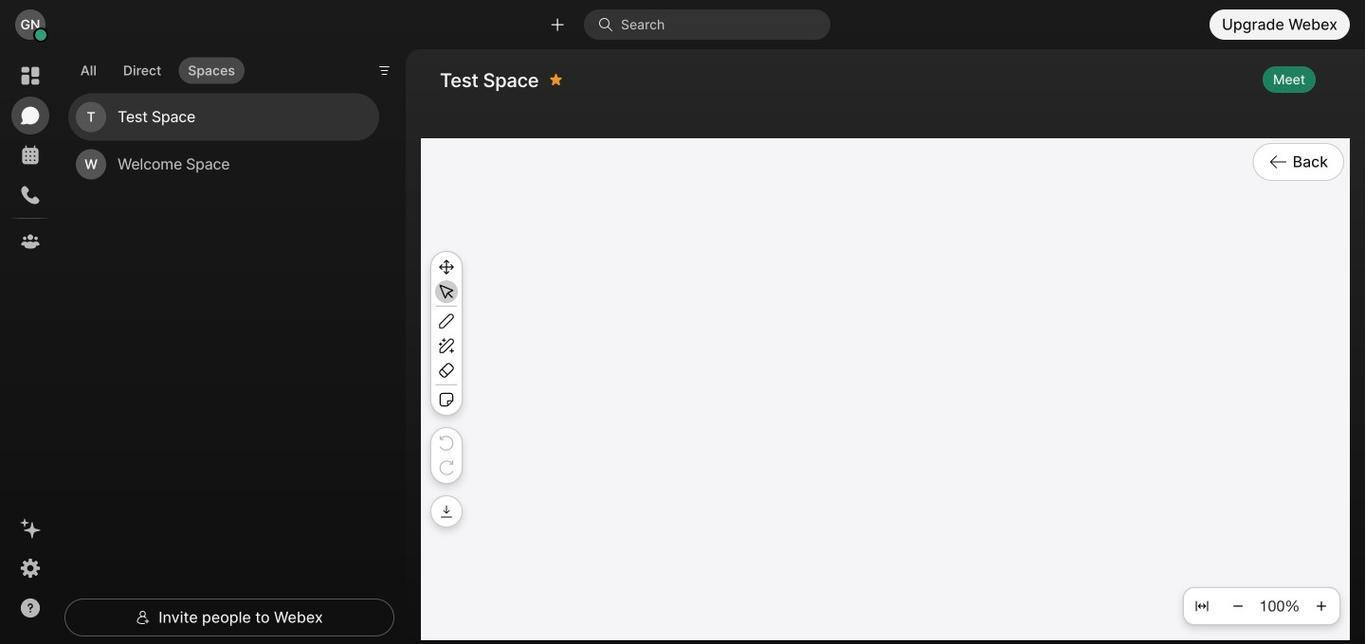 Task type: locate. For each thing, give the bounding box(es) containing it.
tab list
[[66, 46, 249, 89]]

test space list item
[[68, 94, 379, 141]]

navigation
[[0, 49, 61, 645]]



Task type: describe. For each thing, give the bounding box(es) containing it.
webex tab list
[[11, 57, 49, 261]]

welcome space list item
[[68, 141, 379, 188]]



